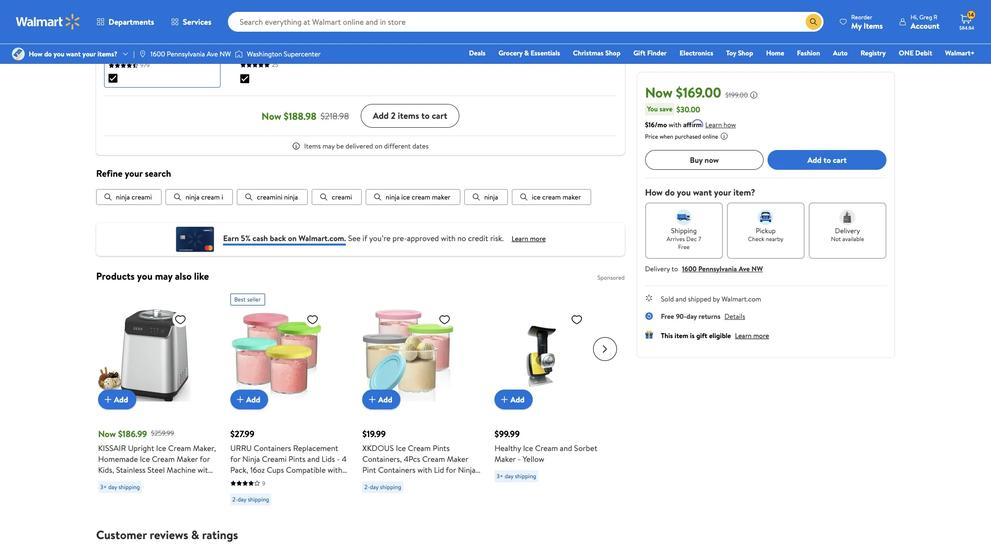 Task type: locate. For each thing, give the bounding box(es) containing it.
now $188.98 $218.98
[[262, 109, 349, 123]]

$169.00 inside "now $169.00 $199.00 ninja creami, ice cream maker, 5 one-touch programs, nc300"
[[126, 13, 152, 24]]

details button
[[725, 312, 745, 322]]

creami up 9
[[262, 454, 287, 465]]

cream inside list item
[[542, 192, 561, 202]]

1 horizontal spatial delivery
[[835, 226, 860, 236]]

1 add to cart image from the left
[[102, 394, 114, 406]]

5%
[[241, 233, 251, 244]]

0 horizontal spatial ninja®
[[240, 24, 260, 35]]

you
[[54, 49, 64, 59], [677, 186, 691, 199], [137, 270, 153, 283]]

more right risk.
[[530, 234, 546, 244]]

 image left the washington
[[235, 49, 243, 59]]

creami down containers,
[[362, 476, 387, 487]]

ninja up pre-
[[386, 192, 400, 202]]

intent image for pickup image
[[758, 210, 774, 226]]

$169.00 up $30.00
[[676, 83, 722, 102]]

0 horizontal spatial  image
[[139, 50, 147, 58]]

3+ day shipping
[[497, 472, 536, 481], [100, 483, 140, 492]]

maker, for $169.00
[[109, 35, 132, 46]]

0 horizontal spatial free
[[661, 312, 674, 322]]

nc300 inside $19.99 xkdous ice cream pints containers, 4pcs cream maker pint containers with lid for ninja creami pints, ice cream storage containers compatible with nc301 nc300 nc299amz series ice cream maker
[[388, 498, 413, 508]]

maker inside now $186.99 $259.99 kissair upright ice cream maker, homemade ice cream maker for kids, stainless steel machine with led display, 3 modes for gelato, frozen yogurt, sorbet, 1.5l
[[177, 454, 198, 465]]

pickup check nearby
[[748, 226, 784, 243]]

frozen
[[98, 487, 121, 498]]

0 horizontal spatial pennsylvania
[[167, 49, 205, 59]]

1 creami from the left
[[132, 192, 152, 202]]

more
[[530, 234, 546, 244], [754, 331, 769, 341]]

dates
[[413, 141, 429, 151]]

1 horizontal spatial free
[[678, 243, 690, 251]]

with up price when purchased online
[[669, 120, 682, 130]]

ninja left i
[[186, 192, 200, 202]]

delivery up sold
[[645, 264, 670, 274]]

nc300 up proof in the left of the page
[[255, 476, 281, 487]]

ninja ice cream maker list item
[[366, 189, 461, 205]]

product group containing now $186.99
[[98, 290, 216, 510]]

maker inside $27.99 urru containers replacement for ninja creami pints and lids - 4 pack, 16oz cups compatible with nc301 nc300 nc299amz series ice cream maker - dishwasher safe, leak proof lids
[[267, 487, 288, 498]]

ninja
[[109, 24, 126, 35], [242, 454, 260, 465], [458, 465, 476, 476]]

ice inside $99.99 healthy ice cream and sorbet maker - yellow
[[523, 443, 533, 454]]

ice left leak
[[230, 487, 240, 498]]

on left different
[[375, 141, 383, 151]]

maker down "pints,"
[[399, 508, 421, 519]]

1 shop from the left
[[605, 48, 621, 58]]

2 vertical spatial to
[[672, 264, 678, 274]]

to for delivery to 1600 pennsylvania ave nw
[[672, 264, 678, 274]]

1 add button from the left
[[98, 390, 136, 410]]

pack, left 16oz
[[230, 465, 248, 476]]

now inside "now $169.00 $199.00 ninja creami, ice cream maker, 5 one-touch programs, nc300"
[[109, 13, 124, 24]]

lids right proof in the left of the page
[[288, 498, 301, 508]]

0 vertical spatial 3+
[[497, 472, 503, 481]]

3 cream from the left
[[542, 192, 561, 202]]

item?
[[734, 186, 756, 199]]

buy
[[690, 155, 703, 165]]

may left also
[[155, 270, 173, 283]]

lid
[[434, 465, 444, 476]]

shop for christmas shop
[[605, 48, 621, 58]]

 image
[[235, 49, 243, 59], [139, 50, 147, 58]]

on right back
[[288, 233, 297, 244]]

1 horizontal spatial ave
[[739, 264, 750, 274]]

nc300 down $19.98
[[240, 46, 266, 57]]

christmas shop link
[[569, 48, 625, 58]]

lids up creami®
[[329, 24, 342, 35]]

want left items?
[[66, 49, 81, 59]]

5 ninja from the left
[[484, 192, 498, 202]]

1 vertical spatial 3+ day shipping
[[100, 483, 140, 492]]

1 horizontal spatial nw
[[752, 264, 763, 274]]

16oz
[[250, 465, 265, 476]]

1 product group from the left
[[98, 290, 216, 510]]

items right my
[[864, 20, 883, 31]]

3+ day shipping down yellow
[[497, 472, 536, 481]]

ninja right lid
[[458, 465, 476, 476]]

want down 'buy now' button
[[693, 186, 712, 199]]

maker right lid
[[447, 454, 468, 465]]

delivery down intent image for delivery
[[835, 226, 860, 236]]

cream inside list item
[[412, 192, 430, 202]]

kissair upright ice cream maker, homemade ice cream maker for kids, stainless steel machine with led display, 3 modes for gelato, frozen yogurt, sorbet, 1.5l image
[[98, 310, 190, 402]]

maker inside list item
[[563, 192, 581, 202]]

your
[[82, 49, 96, 59], [125, 167, 143, 180], [714, 186, 731, 199]]

is
[[690, 331, 695, 341]]

ninja®
[[240, 24, 260, 35], [290, 46, 310, 57]]

ninja creami button
[[96, 189, 162, 205]]

1600 down dec
[[682, 264, 697, 274]]

add to favorites list, healthy ice cream and sorbet maker - yellow image
[[571, 314, 583, 326]]

0 horizontal spatial maker
[[432, 192, 451, 202]]

capitalone image
[[175, 227, 215, 252]]

gift
[[696, 331, 708, 341]]

cream inside $27.99 urru containers replacement for ninja creami pints and lids - 4 pack, 16oz cups compatible with nc301 nc300 nc299amz series ice cream maker - dishwasher safe, leak proof lids
[[242, 487, 265, 498]]

0 horizontal spatial 2
[[240, 35, 244, 46]]

creami inside button
[[332, 192, 352, 202]]

with left lid
[[418, 465, 432, 476]]

1 vertical spatial pennsylvania
[[698, 264, 737, 274]]

containers down pint
[[362, 487, 400, 498]]

add to favorites list, kissair upright ice cream maker, homemade ice cream maker for kids, stainless steel machine with led display, 3 modes for gelato, frozen yogurt, sorbet, 1.5l image
[[174, 314, 186, 326]]

0 horizontal spatial delivery
[[645, 264, 670, 274]]

0 horizontal spatial creami
[[132, 192, 152, 202]]

2 vertical spatial your
[[714, 186, 731, 199]]

legal information image
[[720, 132, 728, 140]]

with inside $27.99 urru containers replacement for ninja creami pints and lids - 4 pack, 16oz cups compatible with nc301 nc300 nc299amz series ice cream maker - dishwasher safe, leak proof lids
[[328, 465, 342, 476]]

urru
[[230, 443, 252, 454]]

toy shop
[[726, 48, 753, 58]]

walmart image
[[16, 14, 80, 30]]

ice up learn more
[[532, 192, 541, 202]]

0 vertical spatial ninja®
[[240, 24, 260, 35]]

1 vertical spatial items
[[304, 141, 321, 151]]

0 horizontal spatial nc301
[[230, 476, 254, 487]]

1 vertical spatial 1600
[[682, 264, 697, 274]]

affirm image
[[684, 119, 704, 127]]

1 horizontal spatial 3+
[[497, 472, 503, 481]]

ave
[[207, 49, 218, 59], [739, 264, 750, 274]]

and left 4
[[307, 454, 320, 465]]

cream inside "now $169.00 $199.00 ninja creami, ice cream maker, 5 one-touch programs, nc300"
[[173, 24, 196, 35]]

2 product group from the left
[[230, 290, 349, 510]]

grocery & essentials link
[[494, 48, 565, 58]]

maker inside list item
[[432, 192, 451, 202]]

1 horizontal spatial 2
[[391, 109, 396, 122]]

you up intent image for shipping
[[677, 186, 691, 199]]

delivery not available
[[831, 226, 864, 243]]

1 vertical spatial nw
[[752, 264, 763, 274]]

learn how button
[[705, 120, 736, 130]]

approved
[[407, 233, 439, 244]]

2 cream from the left
[[412, 192, 430, 202]]

add to cart image for kissair upright ice cream maker, homemade ice cream maker for kids, stainless steel machine with led display, 3 modes for gelato, frozen yogurt, sorbet, 1.5l image
[[102, 394, 114, 406]]

1 ninja from the left
[[116, 192, 130, 202]]

products
[[96, 270, 135, 283]]

0 vertical spatial $169.00
[[126, 13, 152, 24]]

1 vertical spatial 2-
[[232, 496, 238, 504]]

want
[[66, 49, 81, 59], [693, 186, 712, 199]]

0 vertical spatial to
[[421, 109, 430, 122]]

to inside add to cart button
[[824, 155, 831, 165]]

1 horizontal spatial want
[[693, 186, 712, 199]]

series inside $19.98 ninja® creami® pints and lids - 2 pack, compatible with nc300 series ninja® creami® ice cream maker, xskplid2cd
[[268, 46, 288, 57]]

1 horizontal spatial how
[[645, 186, 663, 199]]

4
[[342, 454, 347, 465]]

christmas
[[573, 48, 604, 58]]

0 horizontal spatial 3+
[[100, 483, 107, 492]]

containers up the cups
[[254, 443, 291, 454]]

0 vertical spatial pennsylvania
[[167, 49, 205, 59]]

delivery inside delivery not available
[[835, 226, 860, 236]]

0 vertical spatial want
[[66, 49, 81, 59]]

nc300
[[240, 46, 266, 57], [109, 46, 134, 57], [255, 476, 281, 487], [388, 498, 413, 508]]

0 vertical spatial delivery
[[835, 226, 860, 236]]

ninja inside button
[[186, 192, 200, 202]]

add to cart image up $99.99
[[499, 394, 511, 406]]

shipping down containers,
[[380, 483, 401, 492]]

2 inside $19.98 ninja® creami® pints and lids - 2 pack, compatible with nc300 series ninja® creami® ice cream maker, xskplid2cd
[[240, 35, 244, 46]]

add button
[[98, 390, 136, 410], [230, 390, 268, 410], [362, 390, 400, 410], [495, 390, 533, 410]]

item
[[675, 331, 689, 341]]

with inside $19.98 ninja® creami® pints and lids - 2 pack, compatible with nc300 series ninja® creami® ice cream maker, xskplid2cd
[[308, 35, 323, 46]]

creami
[[132, 192, 152, 202], [332, 192, 352, 202]]

0 horizontal spatial want
[[66, 49, 81, 59]]

0 vertical spatial maker,
[[109, 35, 132, 46]]

ave up walmart.com
[[739, 264, 750, 274]]

sold and shipped by walmart.com
[[661, 294, 761, 304]]

1 vertical spatial your
[[125, 167, 143, 180]]

2 creami from the left
[[332, 192, 352, 202]]

0 horizontal spatial 3+ day shipping
[[100, 483, 140, 492]]

1 horizontal spatial  image
[[235, 49, 243, 59]]

1 vertical spatial maker,
[[277, 57, 300, 67]]

add button up $27.99
[[230, 390, 268, 410]]

1 vertical spatial pack,
[[230, 465, 248, 476]]

0 horizontal spatial $169.00
[[126, 13, 152, 24]]

$199.00 up touch
[[154, 15, 174, 23]]

ninja right creamini
[[284, 192, 298, 202]]

electronics link
[[675, 48, 718, 58]]

see
[[348, 233, 361, 244]]

4 add to cart image from the left
[[499, 394, 511, 406]]

want for item?
[[693, 186, 712, 199]]

1 vertical spatial nc299amz
[[415, 498, 456, 508]]

2 add button from the left
[[230, 390, 268, 410]]

compatible down lid
[[402, 487, 442, 498]]

1 vertical spatial $199.00
[[726, 90, 748, 100]]

maker right 9
[[267, 487, 288, 498]]

maker, inside now $186.99 $259.99 kissair upright ice cream maker, homemade ice cream maker for kids, stainless steel machine with led display, 3 modes for gelato, frozen yogurt, sorbet, 1.5l
[[193, 443, 216, 454]]

0 horizontal spatial ice
[[401, 192, 410, 202]]

pint
[[362, 465, 376, 476]]

1 horizontal spatial ninja
[[242, 454, 260, 465]]

1 vertical spatial do
[[665, 186, 675, 199]]

and left sorbet
[[560, 443, 572, 454]]

on for delivered
[[375, 141, 383, 151]]

0 vertical spatial learn
[[705, 120, 722, 130]]

free inside shipping arrives dec 7 free
[[678, 243, 690, 251]]

1 vertical spatial creami
[[362, 476, 387, 487]]

1 vertical spatial 2-day shipping
[[232, 496, 269, 504]]

ninja list item
[[465, 189, 508, 205]]

day
[[687, 312, 697, 322], [505, 472, 514, 481], [108, 483, 117, 492], [370, 483, 379, 492], [238, 496, 247, 504]]

$30.00
[[677, 104, 700, 115]]

add 2 items to cart button
[[361, 104, 459, 128]]

maker, inside $19.98 ninja® creami® pints and lids - 2 pack, compatible with nc300 series ninja® creami® ice cream maker, xskplid2cd
[[277, 57, 300, 67]]

3 product group from the left
[[362, 290, 481, 519]]

1 horizontal spatial nc299amz
[[415, 498, 456, 508]]

modes
[[149, 476, 172, 487]]

by
[[713, 294, 720, 304]]

to for add to cart
[[824, 155, 831, 165]]

- inside $19.98 ninja® creami® pints and lids - 2 pack, compatible with nc300 series ninja® creami® ice cream maker, xskplid2cd
[[344, 24, 347, 35]]

1 horizontal spatial 2-day shipping
[[364, 483, 401, 492]]

1 vertical spatial 2
[[391, 109, 396, 122]]

1 horizontal spatial 3+ day shipping
[[497, 472, 536, 481]]

series down 4
[[326, 476, 346, 487]]

1 horizontal spatial items
[[864, 20, 883, 31]]

0 horizontal spatial &
[[191, 527, 199, 544]]

1 vertical spatial to
[[824, 155, 831, 165]]

cream inside button
[[201, 192, 220, 202]]

shipped
[[688, 294, 711, 304]]

free 90-day returns details
[[661, 312, 745, 322]]

christmas shop
[[573, 48, 621, 58]]

1 vertical spatial may
[[155, 270, 173, 283]]

on
[[375, 141, 383, 151], [288, 233, 297, 244]]

want for items?
[[66, 49, 81, 59]]

1 vertical spatial compatible
[[286, 465, 326, 476]]

1 horizontal spatial ice
[[532, 192, 541, 202]]

for inside $19.99 xkdous ice cream pints containers, 4pcs cream maker pint containers with lid for ninja creami pints, ice cream storage containers compatible with nc301 nc300 nc299amz series ice cream maker
[[446, 465, 456, 476]]

2 horizontal spatial cream
[[542, 192, 561, 202]]

one debit
[[899, 48, 933, 58]]

0 vertical spatial 1600
[[151, 49, 165, 59]]

 image for 1600 pennsylvania ave nw
[[139, 50, 147, 58]]

2- left leak
[[232, 496, 238, 504]]

learn for learn more
[[512, 234, 528, 244]]

add for urru containers replacement for ninja creami pints and lids - 4 pack, 16oz cups compatible with nc301 nc300 nc299amz series ice cream maker - dishwasher safe, leak proof lids image
[[246, 394, 260, 405]]

ice
[[161, 24, 171, 35], [240, 57, 250, 67], [156, 443, 166, 454], [396, 443, 406, 454], [523, 443, 533, 454], [140, 454, 150, 465], [410, 476, 420, 487], [230, 487, 240, 498], [362, 508, 373, 519]]

free left 90-
[[661, 312, 674, 322]]

add to cart image up the kissair
[[102, 394, 114, 406]]

 image
[[12, 48, 25, 60]]

add to cart
[[808, 155, 847, 165]]

add button up $19.99
[[362, 390, 400, 410]]

0 vertical spatial &
[[524, 48, 529, 58]]

pints inside $19.99 xkdous ice cream pints containers, 4pcs cream maker pint containers with lid for ninja creami pints, ice cream storage containers compatible with nc301 nc300 nc299amz series ice cream maker
[[433, 443, 450, 454]]

items
[[864, 20, 883, 31], [304, 141, 321, 151]]

with down replacement
[[328, 465, 342, 476]]

3+ down kids, on the bottom of the page
[[100, 483, 107, 492]]

add to cart image up $19.99
[[366, 394, 378, 406]]

nc300 down "pints,"
[[388, 498, 413, 508]]

2 add to cart image from the left
[[234, 394, 246, 406]]

None checkbox
[[109, 74, 117, 83], [240, 74, 249, 83], [109, 74, 117, 83], [240, 74, 249, 83]]

search icon image
[[810, 18, 818, 26]]

with right machine
[[198, 465, 212, 476]]

compatible inside $19.99 xkdous ice cream pints containers, 4pcs cream maker pint containers with lid for ninja creami pints, ice cream storage containers compatible with nc301 nc300 nc299amz series ice cream maker
[[402, 487, 442, 498]]

free
[[678, 243, 690, 251], [661, 312, 674, 322]]

- up 'xskplid2cd' on the left top of page
[[344, 24, 347, 35]]

cream
[[201, 192, 220, 202], [412, 192, 430, 202], [542, 192, 561, 202]]

add to cart image for urru containers replacement for ninja creami pints and lids - 4 pack, 16oz cups compatible with nc301 nc300 nc299amz series ice cream maker - dishwasher safe, leak proof lids image
[[234, 394, 246, 406]]

4 add button from the left
[[495, 390, 533, 410]]

ninja cream i
[[186, 192, 223, 202]]

add to cart image
[[102, 394, 114, 406], [234, 394, 246, 406], [366, 394, 378, 406], [499, 394, 511, 406]]

2 ninja from the left
[[186, 192, 200, 202]]

ice inside $27.99 urru containers replacement for ninja creami pints and lids - 4 pack, 16oz cups compatible with nc301 nc300 nc299amz series ice cream maker - dishwasher safe, leak proof lids
[[230, 487, 240, 498]]

nw
[[220, 49, 231, 59], [752, 264, 763, 274]]

0 vertical spatial series
[[268, 46, 288, 57]]

maker, inside "now $169.00 $199.00 ninja creami, ice cream maker, 5 one-touch programs, nc300"
[[109, 35, 132, 46]]

now inside now $186.99 $259.99 kissair upright ice cream maker, homemade ice cream maker for kids, stainless steel machine with led display, 3 modes for gelato, frozen yogurt, sorbet, 1.5l
[[98, 428, 116, 441]]

2 horizontal spatial learn
[[735, 331, 752, 341]]

now left $188.98
[[262, 109, 281, 123]]

your up ninja creami
[[125, 167, 143, 180]]

machine
[[167, 465, 196, 476]]

1 vertical spatial learn
[[512, 234, 528, 244]]

1 maker from the left
[[432, 192, 451, 202]]

cream left i
[[201, 192, 220, 202]]

0 horizontal spatial more
[[530, 234, 546, 244]]

0 horizontal spatial 2-day shipping
[[232, 496, 269, 504]]

add button up $99.99
[[495, 390, 533, 410]]

learn down details button
[[735, 331, 752, 341]]

you
[[647, 104, 658, 114]]

0 horizontal spatial maker,
[[109, 35, 132, 46]]

$199.00 left 'learn more about strikethrough prices' icon
[[726, 90, 748, 100]]

list containing ninja creami
[[96, 189, 625, 205]]

2 left items
[[391, 109, 396, 122]]

healthy ice cream and sorbet maker - yellow image
[[495, 310, 587, 402]]

shop for toy shop
[[738, 48, 753, 58]]

$199.00 inside "now $169.00 $199.00 ninja creami, ice cream maker, 5 one-touch programs, nc300"
[[154, 15, 174, 23]]

one-
[[140, 35, 157, 46]]

1 horizontal spatial creami
[[362, 476, 387, 487]]

1 horizontal spatial cream
[[412, 192, 430, 202]]

4 product group from the left
[[495, 290, 613, 510]]

0 horizontal spatial to
[[421, 109, 430, 122]]

with up supercenter
[[308, 35, 323, 46]]

cream inside $99.99 healthy ice cream and sorbet maker - yellow
[[535, 443, 558, 454]]

ninja inside "now $169.00 $199.00 ninja creami, ice cream maker, 5 one-touch programs, nc300"
[[109, 24, 126, 35]]

shop right christmas at the top
[[605, 48, 621, 58]]

0 vertical spatial on
[[375, 141, 383, 151]]

3 add to cart image from the left
[[366, 394, 378, 406]]

2-day shipping
[[364, 483, 401, 492], [232, 496, 269, 504]]

ninja down refine your search
[[116, 192, 130, 202]]

- left 4
[[337, 454, 340, 465]]

shipping down yellow
[[515, 472, 536, 481]]

compatible inside $27.99 urru containers replacement for ninja creami pints and lids - 4 pack, 16oz cups compatible with nc301 nc300 nc299amz series ice cream maker - dishwasher safe, leak proof lids
[[286, 465, 326, 476]]

your left item?
[[714, 186, 731, 199]]

ice right one-
[[161, 24, 171, 35]]

1 horizontal spatial maker
[[563, 192, 581, 202]]

ninja for ninja cream i
[[186, 192, 200, 202]]

ninja left 5
[[109, 24, 126, 35]]

ninja up risk.
[[484, 192, 498, 202]]

0 vertical spatial do
[[44, 49, 52, 59]]

2 horizontal spatial to
[[824, 155, 831, 165]]

0 vertical spatial containers
[[254, 443, 291, 454]]

learn right risk.
[[512, 234, 528, 244]]

for up gelato,
[[200, 454, 210, 465]]

more right 'eligible'
[[754, 331, 769, 341]]

2 shop from the left
[[738, 48, 753, 58]]

1 horizontal spatial on
[[375, 141, 383, 151]]

series inside $27.99 urru containers replacement for ninja creami pints and lids - 4 pack, 16oz cups compatible with nc301 nc300 nc299amz series ice cream maker - dishwasher safe, leak proof lids
[[326, 476, 346, 487]]

reorder my items
[[851, 13, 883, 31]]

2 horizontal spatial ninja
[[458, 465, 476, 476]]

shop right the toy
[[738, 48, 753, 58]]

 image for washington supercenter
[[235, 49, 243, 59]]

ninja inside 'button'
[[116, 192, 130, 202]]

1 vertical spatial nc301
[[362, 498, 386, 508]]

pack, inside $27.99 urru containers replacement for ninja creami pints and lids - 4 pack, 16oz cups compatible with nc301 nc300 nc299amz series ice cream maker - dishwasher safe, leak proof lids
[[230, 465, 248, 476]]

2 down $19.98
[[240, 35, 244, 46]]

2 ice from the left
[[532, 192, 541, 202]]

free down shipping
[[678, 243, 690, 251]]

nc301 down pint
[[362, 498, 386, 508]]

nc300 inside "now $169.00 $199.00 ninja creami, ice cream maker, 5 one-touch programs, nc300"
[[109, 46, 134, 57]]

deals link
[[465, 48, 490, 58]]

- left yellow
[[518, 454, 521, 465]]

1 vertical spatial delivery
[[645, 264, 670, 274]]

with down lid
[[444, 487, 458, 498]]

add to cart image for healthy ice cream and sorbet maker - yellow image
[[499, 394, 511, 406]]

led
[[98, 476, 113, 487]]

3 add button from the left
[[362, 390, 400, 410]]

ice left 25
[[240, 57, 250, 67]]

for
[[200, 454, 210, 465], [230, 454, 240, 465], [446, 465, 456, 476], [174, 476, 184, 487]]

product group containing $99.99
[[495, 290, 613, 510]]

product group
[[98, 290, 216, 510], [230, 290, 349, 510], [362, 290, 481, 519], [495, 290, 613, 510]]

registry
[[861, 48, 886, 58]]

pennsylvania up by
[[698, 264, 737, 274]]

pints up supercenter
[[296, 24, 313, 35]]

debit
[[916, 48, 933, 58]]

1 horizontal spatial creami
[[332, 192, 352, 202]]

1 ice from the left
[[401, 192, 410, 202]]

maker
[[177, 454, 198, 465], [447, 454, 468, 465], [495, 454, 516, 465], [267, 487, 288, 498], [399, 508, 421, 519]]

nw left the washington
[[220, 49, 231, 59]]

2-
[[364, 483, 370, 492], [232, 496, 238, 504]]

nc300 left one-
[[109, 46, 134, 57]]

now up the kissair
[[98, 428, 116, 441]]

1 horizontal spatial learn
[[705, 120, 722, 130]]

2 maker from the left
[[563, 192, 581, 202]]

now
[[109, 13, 124, 24], [645, 83, 673, 102], [262, 109, 281, 123], [98, 428, 116, 441]]

refine your search
[[96, 167, 171, 180]]

you for how do you want your items?
[[54, 49, 64, 59]]

ninja inside $19.99 xkdous ice cream pints containers, 4pcs cream maker pint containers with lid for ninja creami pints, ice cream storage containers compatible with nc301 nc300 nc299amz series ice cream maker
[[458, 465, 476, 476]]

learn up online
[[705, 120, 722, 130]]

for left 16oz
[[230, 454, 240, 465]]

price when purchased online
[[645, 132, 718, 141]]

ice inside list item
[[532, 192, 541, 202]]

now
[[705, 155, 719, 165]]

pints inside $19.98 ninja® creami® pints and lids - 2 pack, compatible with nc300 series ninja® creami® ice cream maker, xskplid2cd
[[296, 24, 313, 35]]

departments
[[109, 16, 154, 27]]

compatible up washington supercenter
[[266, 35, 306, 46]]

1 vertical spatial more
[[754, 331, 769, 341]]

4 ninja from the left
[[386, 192, 400, 202]]

learn inside button
[[705, 120, 722, 130]]

2-day shipping down 9
[[232, 496, 269, 504]]

cream for ninja
[[201, 192, 220, 202]]

list
[[96, 189, 625, 205]]

1600
[[151, 49, 165, 59], [682, 264, 697, 274]]

fashion
[[797, 48, 820, 58]]

maker down $99.99
[[495, 454, 516, 465]]

now left creami,
[[109, 13, 124, 24]]

creami up see
[[332, 192, 352, 202]]

greg
[[920, 13, 932, 21]]

1 vertical spatial you
[[677, 186, 691, 199]]

1600 down one-
[[151, 49, 165, 59]]

0 horizontal spatial may
[[155, 270, 173, 283]]

0 vertical spatial 2-
[[364, 483, 370, 492]]

1 cream from the left
[[201, 192, 220, 202]]

0 vertical spatial 2
[[240, 35, 244, 46]]

& left ratings
[[191, 527, 199, 544]]

0 horizontal spatial do
[[44, 49, 52, 59]]

walmart+
[[945, 48, 975, 58]]

nc301 inside $27.99 urru containers replacement for ninja creami pints and lids - 4 pack, 16oz cups compatible with nc301 nc300 nc299amz series ice cream maker - dishwasher safe, leak proof lids
[[230, 476, 254, 487]]

nc301 inside $19.99 xkdous ice cream pints containers, 4pcs cream maker pint containers with lid for ninja creami pints, ice cream storage containers compatible with nc301 nc300 nc299amz series ice cream maker
[[362, 498, 386, 508]]

2
[[240, 35, 244, 46], [391, 109, 396, 122]]



Task type: vqa. For each thing, say whether or not it's contained in the screenshot.
the middle Containers
yes



Task type: describe. For each thing, give the bounding box(es) containing it.
your for how do you want your item?
[[714, 186, 731, 199]]

gift finder link
[[629, 48, 671, 58]]

like
[[194, 270, 209, 283]]

ice cream maker list item
[[512, 189, 591, 205]]

1 vertical spatial free
[[661, 312, 674, 322]]

pints inside $27.99 urru containers replacement for ninja creami pints and lids - 4 pack, 16oz cups compatible with nc301 nc300 nc299amz series ice cream maker - dishwasher safe, leak proof lids
[[289, 454, 306, 465]]

learn more about strikethrough prices image
[[750, 91, 758, 99]]

intent image for delivery image
[[840, 210, 856, 226]]

$84.84
[[960, 24, 975, 31]]

nc300 inside $19.98 ninja® creami® pints and lids - 2 pack, compatible with nc300 series ninja® creami® ice cream maker, xskplid2cd
[[240, 46, 266, 57]]

learn for learn how
[[705, 120, 722, 130]]

nc299amz inside $27.99 urru containers replacement for ninja creami pints and lids - 4 pack, 16oz cups compatible with nc301 nc300 nc299amz series ice cream maker - dishwasher safe, leak proof lids
[[283, 476, 324, 487]]

how do you want your item?
[[645, 186, 756, 199]]

grocery & essentials
[[499, 48, 560, 58]]

shipping left 3
[[119, 483, 140, 492]]

urru containers replacement for ninja creami pints and lids - 4 pack, 16oz cups compatible with nc301 nc300 nc299amz series ice cream maker - dishwasher safe, leak proof lids image
[[230, 310, 323, 402]]

cream inside $19.98 ninja® creami® pints and lids - 2 pack, compatible with nc300 series ninja® creami® ice cream maker, xskplid2cd
[[252, 57, 275, 67]]

1 horizontal spatial your
[[125, 167, 143, 180]]

$169.00 for now $169.00
[[676, 83, 722, 102]]

1 horizontal spatial 1600
[[682, 264, 697, 274]]

for inside $27.99 urru containers replacement for ninja creami pints and lids - 4 pack, 16oz cups compatible with nc301 nc300 nc299amz series ice cream maker - dishwasher safe, leak proof lids
[[230, 454, 240, 465]]

available
[[843, 235, 864, 243]]

how do you want your items?
[[29, 49, 117, 59]]

risk.
[[490, 233, 504, 244]]

lids inside $19.98 ninja® creami® pints and lids - 2 pack, compatible with nc300 series ninja® creami® ice cream maker, xskplid2cd
[[329, 24, 342, 35]]

learn how
[[705, 120, 736, 130]]

earn
[[223, 233, 239, 244]]

no
[[458, 233, 466, 244]]

3 ninja from the left
[[284, 192, 298, 202]]

electronics
[[680, 48, 713, 58]]

cream for ice
[[542, 192, 561, 202]]

ratings
[[202, 527, 238, 544]]

1 vertical spatial 3+
[[100, 483, 107, 492]]

add to favorites list, urru containers replacement for ninja creami pints and lids - 4 pack, 16oz cups compatible with nc301 nc300 nc299amz series ice cream maker - dishwasher safe, leak proof lids image
[[307, 314, 319, 326]]

cups
[[267, 465, 284, 476]]

i
[[222, 192, 223, 202]]

$169.00 for now $169.00 $199.00 ninja creami, ice cream maker, 5 one-touch programs, nc300
[[126, 13, 152, 24]]

25
[[272, 60, 278, 69]]

add button for kissair upright ice cream maker, homemade ice cream maker for kids, stainless steel machine with led display, 3 modes for gelato, frozen yogurt, sorbet, 1.5l image
[[98, 390, 136, 410]]

grocery
[[499, 48, 523, 58]]

1 vertical spatial containers
[[378, 465, 416, 476]]

maker, for $186.99
[[193, 443, 216, 454]]

day down pint
[[370, 483, 379, 492]]

day left leak
[[238, 496, 247, 504]]

creami®
[[312, 46, 339, 57]]

items inside reorder my items
[[864, 20, 883, 31]]

account
[[911, 20, 940, 31]]

1.5l
[[177, 487, 189, 498]]

to inside add 2 items to cart button
[[421, 109, 430, 122]]

add button for urru containers replacement for ninja creami pints and lids - 4 pack, 16oz cups compatible with nc301 nc300 nc299amz series ice cream maker - dishwasher safe, leak proof lids image
[[230, 390, 268, 410]]

now $169.00 $199.00 ninja creami, ice cream maker, 5 one-touch programs, nc300
[[109, 13, 214, 57]]

nc299amz inside $19.99 xkdous ice cream pints containers, 4pcs cream maker pint containers with lid for ninja creami pints, ice cream storage containers compatible with nc301 nc300 nc299amz series ice cream maker
[[415, 498, 456, 508]]

add inside add 2 items to cart button
[[373, 109, 389, 122]]

cash
[[253, 233, 268, 244]]

fashion link
[[793, 48, 825, 58]]

online
[[703, 132, 718, 141]]

add button for healthy ice cream and sorbet maker - yellow image
[[495, 390, 533, 410]]

how for how do you want your item?
[[645, 186, 663, 199]]

creami inside $27.99 urru containers replacement for ninja creami pints and lids - 4 pack, 16oz cups compatible with nc301 nc300 nc299amz series ice cream maker - dishwasher safe, leak proof lids
[[262, 454, 287, 465]]

$99.99
[[495, 428, 520, 441]]

1 horizontal spatial cart
[[833, 155, 847, 165]]

shipping down 9
[[248, 496, 269, 504]]

you for how do you want your item?
[[677, 186, 691, 199]]

day down kids, on the bottom of the page
[[108, 483, 117, 492]]

add 2 items to cart
[[373, 109, 447, 122]]

with inside now $186.99 $259.99 kissair upright ice cream maker, homemade ice cream maker for kids, stainless steel machine with led display, 3 modes for gelato, frozen yogurt, sorbet, 1.5l
[[198, 465, 212, 476]]

ice right xkdous
[[396, 443, 406, 454]]

- inside $99.99 healthy ice cream and sorbet maker - yellow
[[518, 454, 521, 465]]

ninja creami list item
[[96, 189, 162, 205]]

compatible inside $19.98 ninja® creami® pints and lids - 2 pack, compatible with nc300 series ninja® creami® ice cream maker, xskplid2cd
[[266, 35, 306, 46]]

walmart.com
[[722, 294, 761, 304]]

ice inside list item
[[401, 192, 410, 202]]

1 horizontal spatial may
[[323, 141, 335, 151]]

gelato,
[[186, 476, 211, 487]]

delivery for not
[[835, 226, 860, 236]]

2 vertical spatial lids
[[288, 498, 301, 508]]

add inside add to cart button
[[808, 155, 822, 165]]

best seller
[[234, 295, 261, 304]]

ninja inside $27.99 urru containers replacement for ninja creami pints and lids - 4 pack, 16oz cups compatible with nc301 nc300 nc299amz series ice cream maker - dishwasher safe, leak proof lids
[[242, 454, 260, 465]]

Search search field
[[228, 12, 824, 32]]

seller
[[247, 295, 261, 304]]

$19.99
[[362, 428, 386, 441]]

0 vertical spatial nw
[[220, 49, 231, 59]]

0 vertical spatial 3+ day shipping
[[497, 472, 536, 481]]

now for now $169.00
[[645, 83, 673, 102]]

do for how do you want your items?
[[44, 49, 52, 59]]

intent image for shipping image
[[676, 210, 692, 226]]

1 horizontal spatial you
[[137, 270, 153, 283]]

ninja for ninja ice cream maker
[[386, 192, 400, 202]]

series inside $19.99 xkdous ice cream pints containers, 4pcs cream maker pint containers with lid for ninja creami pints, ice cream storage containers compatible with nc301 nc300 nc299amz series ice cream maker
[[458, 498, 479, 508]]

1 horizontal spatial more
[[754, 331, 769, 341]]

and inside $19.98 ninja® creami® pints and lids - 2 pack, compatible with nc300 series ninja® creami® ice cream maker, xskplid2cd
[[315, 24, 327, 35]]

xkdous ice cream pints containers, 4pcs cream maker pint containers with lid for ninja creami pints, ice cream storage containers compatible with nc301 nc300 nc299amz series ice cream maker image
[[362, 310, 455, 402]]

$186.99
[[118, 428, 147, 441]]

ice down $259.99
[[156, 443, 166, 454]]

xkdous
[[362, 443, 394, 454]]

sponsored
[[598, 273, 625, 282]]

touch
[[157, 35, 178, 46]]

yellow
[[523, 454, 544, 465]]

auto
[[833, 48, 848, 58]]

product group containing $27.99
[[230, 290, 349, 510]]

ice inside "now $169.00 $199.00 ninja creami, ice cream maker, 5 one-touch programs, nc300"
[[161, 24, 171, 35]]

details
[[725, 312, 745, 322]]

you save $30.00
[[647, 104, 700, 115]]

- right proof in the left of the page
[[290, 487, 293, 498]]

shipping arrives dec 7 free
[[667, 226, 701, 251]]

0 vertical spatial more
[[530, 234, 546, 244]]

0 vertical spatial 2-day shipping
[[364, 483, 401, 492]]

add to favorites list, xkdous ice cream pints containers, 4pcs cream maker pint containers with lid for ninja creami pints, ice cream storage containers compatible with nc301 nc300 nc299amz series ice cream maker image
[[439, 314, 451, 326]]

ninja cream i list item
[[166, 189, 233, 205]]

refine
[[96, 167, 123, 180]]

arrives
[[667, 235, 685, 243]]

services
[[183, 16, 211, 27]]

containers inside $27.99 urru containers replacement for ninja creami pints and lids - 4 pack, 16oz cups compatible with nc301 nc300 nc299amz series ice cream maker - dishwasher safe, leak proof lids
[[254, 443, 291, 454]]

how for how do you want your items?
[[29, 49, 43, 59]]

0 horizontal spatial cart
[[432, 109, 447, 122]]

delivery for to
[[645, 264, 670, 274]]

hi, greg r account
[[911, 13, 940, 31]]

add for xkdous ice cream pints containers, 4pcs cream maker pint containers with lid for ninja creami pints, ice cream storage containers compatible with nc301 nc300 nc299amz series ice cream maker image
[[378, 394, 393, 405]]

essentials
[[531, 48, 560, 58]]

creami list item
[[312, 189, 362, 205]]

add for kissair upright ice cream maker, homemade ice cream maker for kids, stainless steel machine with led display, 3 modes for gelato, frozen yogurt, sorbet, 1.5l image
[[114, 394, 128, 405]]

items?
[[97, 49, 117, 59]]

supercenter
[[284, 49, 321, 59]]

earn 5% cash back on walmart.com. see if you're pre-approved with no credit risk.
[[223, 233, 504, 244]]

my
[[851, 20, 862, 31]]

and inside $99.99 healthy ice cream and sorbet maker - yellow
[[560, 443, 572, 454]]

leak
[[249, 498, 265, 508]]

$19.98 ninja® creami® pints and lids - 2 pack, compatible with nc300 series ninja® creami® ice cream maker, xskplid2cd
[[240, 13, 348, 67]]

1 horizontal spatial 2-
[[364, 483, 370, 492]]

one
[[899, 48, 914, 58]]

now for now $186.99 $259.99 kissair upright ice cream maker, homemade ice cream maker for kids, stainless steel machine with led display, 3 modes for gelato, frozen yogurt, sorbet, 1.5l
[[98, 428, 116, 441]]

sorbet
[[574, 443, 598, 454]]

creamini ninja list item
[[237, 189, 308, 205]]

eligible
[[709, 331, 731, 341]]

next slide for products you may also like list image
[[593, 337, 617, 361]]

check
[[748, 235, 765, 243]]

day down 'healthy'
[[505, 472, 514, 481]]

1 vertical spatial lids
[[322, 454, 335, 465]]

Walmart Site-Wide search field
[[228, 12, 824, 32]]

2 vertical spatial learn
[[735, 331, 752, 341]]

not
[[831, 235, 841, 243]]

ice right "pints,"
[[410, 476, 420, 487]]

customer reviews & ratings
[[96, 527, 238, 544]]

steel
[[147, 465, 165, 476]]

reviews
[[150, 527, 188, 544]]

$19.98
[[240, 13, 261, 24]]

maker inside $99.99 healthy ice cream and sorbet maker - yellow
[[495, 454, 516, 465]]

day left returns
[[687, 312, 697, 322]]

2 vertical spatial containers
[[362, 487, 400, 498]]

0 horizontal spatial items
[[304, 141, 321, 151]]

1 vertical spatial ninja®
[[290, 46, 310, 57]]

add button for xkdous ice cream pints containers, 4pcs cream maker pint containers with lid for ninja creami pints, ice cream storage containers compatible with nc301 nc300 nc299amz series ice cream maker image
[[362, 390, 400, 410]]

your for how do you want your items?
[[82, 49, 96, 59]]

ninja for ninja creami
[[116, 192, 130, 202]]

add for healthy ice cream and sorbet maker - yellow image
[[511, 394, 525, 405]]

ice down pint
[[362, 508, 373, 519]]

hi,
[[911, 13, 918, 21]]

pack, inside $19.98 ninja® creami® pints and lids - 2 pack, compatible with nc300 series ninja® creami® ice cream maker, xskplid2cd
[[246, 35, 264, 46]]

2 inside button
[[391, 109, 396, 122]]

$188.98
[[284, 109, 317, 123]]

1 horizontal spatial pennsylvania
[[698, 264, 737, 274]]

and right sold
[[676, 294, 687, 304]]

ninja ice cream maker
[[386, 192, 451, 202]]

ice up 3
[[140, 454, 150, 465]]

nc300 inside $27.99 urru containers replacement for ninja creami pints and lids - 4 pack, 16oz cups compatible with nc301 nc300 nc299amz series ice cream maker - dishwasher safe, leak proof lids
[[255, 476, 281, 487]]

creami inside 'button'
[[132, 192, 152, 202]]

ice inside $19.98 ninja® creami® pints and lids - 2 pack, compatible with nc300 series ninja® creami® ice cream maker, xskplid2cd
[[240, 57, 250, 67]]

nearby
[[766, 235, 784, 243]]

creami inside $19.99 xkdous ice cream pints containers, 4pcs cream maker pint containers with lid for ninja creami pints, ice cream storage containers compatible with nc301 nc300 nc299amz series ice cream maker
[[362, 476, 387, 487]]

also
[[175, 270, 192, 283]]

capital one  earn 5% cash back on walmart.com. see if you're pre-approved with no credit risk. learn more element
[[512, 234, 546, 244]]

$218.98
[[321, 110, 349, 122]]

learn more
[[512, 234, 546, 244]]

for right modes at the left of the page
[[174, 476, 184, 487]]

creamini ninja
[[257, 192, 298, 202]]

credit
[[468, 233, 488, 244]]

replacement
[[293, 443, 338, 454]]

do for how do you want your item?
[[665, 186, 675, 199]]

0 vertical spatial ave
[[207, 49, 218, 59]]

with left no
[[441, 233, 456, 244]]

gift
[[634, 48, 646, 58]]

now for now $169.00 $199.00 ninja creami, ice cream maker, 5 one-touch programs, nc300
[[109, 13, 124, 24]]

3
[[143, 476, 147, 487]]

on for back
[[288, 233, 297, 244]]

14
[[969, 11, 974, 19]]

add to cart image for xkdous ice cream pints containers, 4pcs cream maker pint containers with lid for ninja creami pints, ice cream storage containers compatible with nc301 nc300 nc299amz series ice cream maker image
[[366, 394, 378, 406]]

ninja inside button
[[484, 192, 498, 202]]

gifting made easy image
[[645, 331, 653, 339]]

0 horizontal spatial 2-
[[232, 496, 238, 504]]

now for now $188.98 $218.98
[[262, 109, 281, 123]]

0 horizontal spatial 1600
[[151, 49, 165, 59]]

finder
[[647, 48, 667, 58]]

creamini
[[257, 192, 282, 202]]

1 horizontal spatial $199.00
[[726, 90, 748, 100]]

proof
[[267, 498, 286, 508]]

and inside $27.99 urru containers replacement for ninja creami pints and lids - 4 pack, 16oz cups compatible with nc301 nc300 nc299amz series ice cream maker - dishwasher safe, leak proof lids
[[307, 454, 320, 465]]

ninja button
[[465, 189, 508, 205]]

now $169.00
[[645, 83, 722, 102]]

healthy
[[495, 443, 521, 454]]

product group containing $19.99
[[362, 290, 481, 519]]



